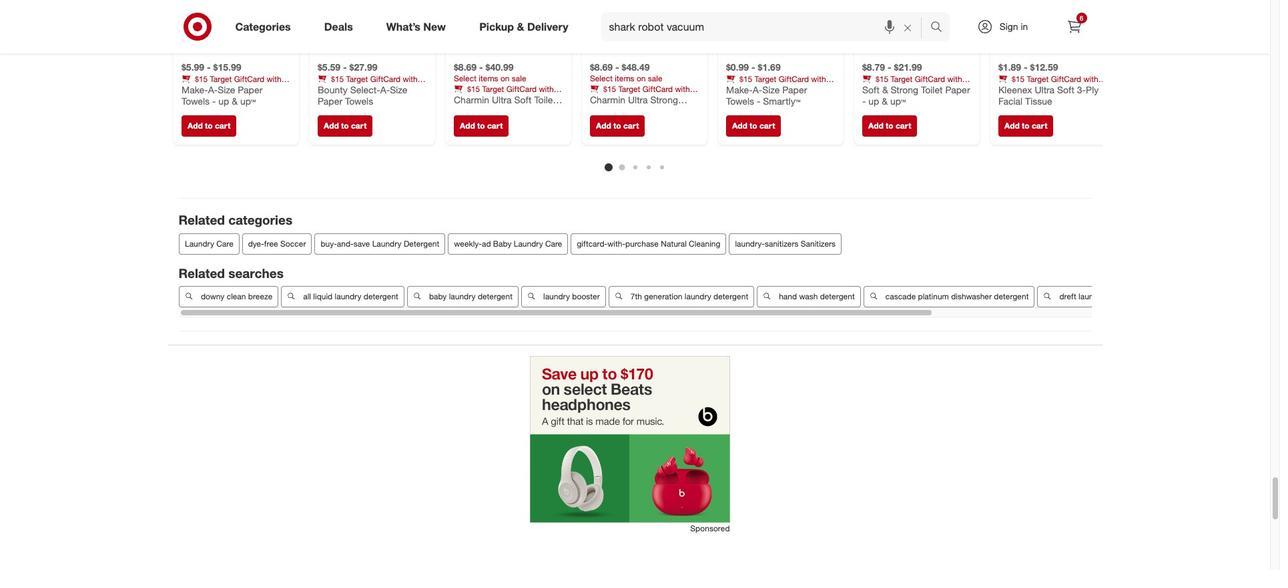 Task type: vqa. For each thing, say whether or not it's contained in the screenshot.
Add to cart for Charmin Ultra Soft Toilet Paper
yes



Task type: locate. For each thing, give the bounding box(es) containing it.
all liquid laundry detergent
[[303, 292, 398, 302]]

purchase
[[237, 84, 270, 94], [781, 84, 815, 94], [918, 84, 951, 94], [645, 94, 678, 104], [625, 239, 658, 249]]

weekly-ad baby laundry care
[[454, 239, 562, 249]]

charmin ultra soft toilet paper image
[[454, 0, 563, 54], [454, 0, 563, 54]]

giftcard up smartly™
[[778, 74, 809, 84]]

ultra for $8.69 - $40.99
[[492, 94, 511, 105]]

soft inside soft & strong toilet paper - up & up™
[[862, 84, 879, 95]]

detergent down buy-and-save laundry detergent link
[[363, 292, 398, 302]]

1 charmin from the left
[[454, 94, 489, 105]]

a- down $0.99 - $1.69
[[752, 84, 762, 95]]

to for make-a-size paper towels - up & up™
[[205, 121, 212, 131]]

$15 down $5.99
[[195, 74, 207, 84]]

2 add to cart button from the left
[[317, 115, 372, 137]]

add down make-a-size paper towels - smartly™
[[732, 121, 747, 131]]

detergent down "baby"
[[478, 292, 512, 302]]

select-
[[350, 84, 380, 95]]

3 add from the left
[[460, 121, 475, 131]]

items
[[478, 73, 498, 83], [615, 73, 634, 83]]

weekly-
[[454, 239, 482, 249]]

home for $0.99
[[741, 84, 761, 94]]

smartly™
[[763, 96, 800, 107]]

strong for &
[[891, 84, 918, 95]]

related
[[179, 212, 225, 228], [179, 265, 225, 281]]

cart for bounty select-a-size paper towels
[[351, 121, 366, 131]]

$15 for $8.79
[[875, 74, 888, 84]]

0 horizontal spatial make-
[[181, 84, 208, 95]]

size down the $15.99
[[217, 84, 235, 95]]

ultra for $1.89 - $12.59
[[1035, 84, 1054, 95]]

0 horizontal spatial toilet
[[534, 94, 556, 105]]

sale
[[512, 73, 526, 83], [648, 73, 662, 83]]

3 add to cart button from the left
[[454, 115, 509, 137]]

2 on from the left
[[636, 73, 645, 83]]

$5.59 - $27.99
[[317, 62, 377, 73]]

on inside $8.69 - $40.99 select items on sale
[[500, 73, 509, 83]]

2 laundry from the left
[[449, 292, 475, 302]]

1 horizontal spatial items
[[615, 73, 634, 83]]

strong for ultra
[[650, 94, 678, 105]]

1 up™ from the left
[[240, 96, 256, 107]]

paper for charmin ultra strong toilet paper
[[614, 106, 639, 117]]

add to cart down charmin ultra strong toilet paper
[[596, 121, 639, 131]]

2 add to cart from the left
[[323, 121, 366, 131]]

to down soft & strong toilet paper - up & up™
[[886, 121, 893, 131]]

items down $48.49
[[615, 73, 634, 83]]

laundry
[[334, 292, 361, 302], [449, 292, 475, 302], [543, 292, 570, 302], [684, 292, 711, 302]]

size for $5.99 - $15.99
[[217, 84, 235, 95]]

size right select-
[[390, 84, 407, 95]]

2 horizontal spatial a-
[[752, 84, 762, 95]]

giftcard for $5.99 - $15.99
[[234, 74, 264, 84]]

detergent right dishwasher
[[994, 292, 1029, 302]]

cart down make-a-size paper towels - up & up™
[[215, 121, 230, 131]]

2 select from the left
[[590, 73, 612, 83]]

2 towels from the left
[[345, 96, 373, 107]]

$8.69 left $48.49
[[590, 62, 613, 73]]

&
[[517, 20, 524, 33], [882, 84, 888, 95], [231, 96, 237, 107], [882, 96, 888, 107]]

5 detergent from the left
[[994, 292, 1029, 302]]

2 up™ from the left
[[890, 96, 906, 107]]

2 items from the left
[[615, 73, 634, 83]]

1 horizontal spatial make-
[[726, 84, 752, 95]]

towels down $5.99
[[181, 96, 209, 107]]

ultra inside charmin ultra strong toilet paper
[[628, 94, 648, 105]]

ultra inside kleenex ultra soft 3-ply facial tissue
[[1035, 84, 1054, 95]]

care for $15.99
[[219, 84, 234, 94]]

1 on from the left
[[500, 73, 509, 83]]

0 horizontal spatial $8.69
[[454, 62, 476, 73]]

7 to from the left
[[1022, 121, 1029, 131]]

add down charmin ultra soft toilet paper
[[460, 121, 475, 131]]

1 horizontal spatial soft
[[862, 84, 879, 95]]

6 add to cart from the left
[[868, 121, 911, 131]]

2 a- from the left
[[380, 84, 390, 95]]

0 horizontal spatial items
[[478, 73, 498, 83]]

care for $21.99
[[900, 84, 915, 94]]

3 laundry from the left
[[543, 292, 570, 302]]

0 horizontal spatial charmin
[[454, 94, 489, 105]]

paper inside charmin ultra soft toilet paper
[[454, 106, 478, 117]]

charmin inside charmin ultra soft toilet paper
[[454, 94, 489, 105]]

charmin ultra strong toilet paper
[[590, 94, 678, 117]]

1 horizontal spatial towels
[[345, 96, 373, 107]]

add to cart button down $8.69 - $40.99 select items on sale
[[454, 115, 509, 137]]

towels inside make-a-size paper towels - smartly™
[[726, 96, 754, 107]]

1 horizontal spatial a-
[[380, 84, 390, 95]]

add to cart button down "tissue"
[[998, 115, 1053, 137]]

4 detergent from the left
[[820, 292, 855, 302]]

$0.99 - $1.69
[[726, 62, 780, 73]]

to down make-a-size paper towels - up & up™
[[205, 121, 212, 131]]

kleenex ultra soft 3-ply facial tissue image
[[998, 0, 1108, 54], [998, 0, 1108, 54]]

to
[[205, 121, 212, 131], [341, 121, 349, 131], [477, 121, 485, 131], [613, 121, 621, 131], [749, 121, 757, 131], [886, 121, 893, 131], [1022, 121, 1029, 131]]

paper inside make-a-size paper towels - up & up™
[[238, 84, 262, 95]]

4 add to cart from the left
[[596, 121, 639, 131]]

2 horizontal spatial towels
[[726, 96, 754, 107]]

size inside make-a-size paper towels - smartly™
[[762, 84, 780, 95]]

$50 for make-a-size paper towels - smartly™
[[726, 84, 739, 94]]

$12.59
[[1030, 62, 1058, 73]]

up
[[218, 96, 229, 107], [868, 96, 879, 107]]

1 a- from the left
[[208, 84, 217, 95]]

2 laundry from the left
[[372, 239, 401, 249]]

- right the $5.59 at the left top
[[343, 62, 347, 73]]

care
[[216, 239, 233, 249], [545, 239, 562, 249]]

downy
[[201, 292, 224, 302]]

0 vertical spatial related
[[179, 212, 225, 228]]

3 cart from the left
[[487, 121, 503, 131]]

make-a-size paper towels - up & up™ image
[[181, 0, 291, 54], [181, 0, 291, 54]]

laundry inside "link"
[[449, 292, 475, 302]]

$8.69 for $8.69 - $40.99
[[454, 62, 476, 73]]

add to cart for bounty select-a-size paper towels
[[323, 121, 366, 131]]

up™ down the $15.99
[[240, 96, 256, 107]]

$50 for soft & strong toilet paper - up & up™
[[862, 84, 875, 94]]

make- for make-a-size paper towels - up & up™
[[181, 84, 208, 95]]

up™ for size
[[240, 96, 256, 107]]

on down $48.49
[[636, 73, 645, 83]]

select up charmin ultra soft toilet paper
[[454, 73, 476, 83]]

6 to from the left
[[886, 121, 893, 131]]

add to cart down make-a-size paper towels - up & up™
[[187, 121, 230, 131]]

7 add from the left
[[1004, 121, 1019, 131]]

add to cart down charmin ultra soft toilet paper
[[460, 121, 503, 131]]

$1.89 - $12.59
[[998, 62, 1058, 73]]

laundry right liquid
[[334, 292, 361, 302]]

0 horizontal spatial strong
[[650, 94, 678, 105]]

1 horizontal spatial care
[[545, 239, 562, 249]]

2 horizontal spatial size
[[762, 84, 780, 95]]

1 sale from the left
[[512, 73, 526, 83]]

add to cart button for charmin ultra strong toilet paper
[[590, 115, 645, 137]]

1 laundry from the left
[[334, 292, 361, 302]]

- left smartly™
[[757, 96, 760, 107]]

3 towels from the left
[[726, 96, 754, 107]]

$15 target giftcard with $50 home care purchase down $21.99
[[862, 74, 962, 94]]

add for bounty select-a-size paper towels
[[323, 121, 339, 131]]

care down the $15.99
[[219, 84, 234, 94]]

- left $40.99
[[479, 62, 483, 73]]

2 size from the left
[[390, 84, 407, 95]]

make-a-size paper towels - smartly™ image
[[726, 0, 835, 54], [726, 0, 835, 54]]

charmin
[[454, 94, 489, 105], [590, 94, 625, 105]]

select
[[454, 73, 476, 83], [590, 73, 612, 83]]

paper down bounty
[[317, 96, 342, 107]]

charmin ultra strong toilet paper image
[[590, 0, 699, 54], [590, 0, 699, 54]]

care left giftcard-
[[545, 239, 562, 249]]

sale for $48.49
[[648, 73, 662, 83]]

- inside $8.69 - $48.49 select items on sale
[[615, 62, 619, 73]]

to for charmin ultra soft toilet paper
[[477, 121, 485, 131]]

baby
[[429, 292, 446, 302]]

care down $21.99
[[900, 84, 915, 94]]

1 size from the left
[[217, 84, 235, 95]]

2 make- from the left
[[726, 84, 752, 95]]

3 a- from the left
[[752, 84, 762, 95]]

giftcard-with-purchase natural cleaning
[[577, 239, 720, 249]]

target down the $15.99
[[210, 74, 232, 84]]

0 horizontal spatial ultra
[[492, 94, 511, 105]]

add to cart button down soft & strong toilet paper - up & up™
[[862, 115, 917, 137]]

7th generation laundry detergent link
[[608, 287, 754, 308]]

up™ down $8.79 - $21.99
[[890, 96, 906, 107]]

ultra inside charmin ultra soft toilet paper
[[492, 94, 511, 105]]

5 to from the left
[[749, 121, 757, 131]]

care up smartly™
[[764, 84, 779, 94]]

toilet for soft & strong toilet paper - up & up™
[[921, 84, 943, 95]]

soft inside kleenex ultra soft 3-ply facial tissue
[[1057, 84, 1074, 95]]

6 add to cart button from the left
[[862, 115, 917, 137]]

sale inside $8.69 - $48.49 select items on sale
[[648, 73, 662, 83]]

target
[[210, 74, 232, 84], [754, 74, 776, 84], [891, 74, 912, 84], [618, 84, 640, 94]]

to down charmin ultra strong toilet paper
[[613, 121, 621, 131]]

- inside soft & strong toilet paper - up & up™
[[862, 96, 866, 107]]

add down charmin ultra strong toilet paper
[[596, 121, 611, 131]]

towels down $0.99
[[726, 96, 754, 107]]

3 add to cart from the left
[[460, 121, 503, 131]]

home down $5.99 - $15.99
[[196, 84, 217, 94]]

make- for make-a-size paper towels - smartly™
[[726, 84, 752, 95]]

add down soft & strong toilet paper - up & up™
[[868, 121, 883, 131]]

2 horizontal spatial laundry
[[513, 239, 543, 249]]

to for kleenex ultra soft 3-ply facial tissue
[[1022, 121, 1029, 131]]

detergent inside "link"
[[363, 292, 398, 302]]

$15 for $5.99
[[195, 74, 207, 84]]

purchase for $5.99 - $15.99
[[237, 84, 270, 94]]

make- down $5.99
[[181, 84, 208, 95]]

make-
[[181, 84, 208, 95], [726, 84, 752, 95]]

- right $1.89
[[1024, 62, 1027, 73]]

0 horizontal spatial care
[[216, 239, 233, 249]]

giftcard for $0.99 - $1.69
[[778, 74, 809, 84]]

toilet inside soft & strong toilet paper - up & up™
[[921, 84, 943, 95]]

purchase left natural
[[625, 239, 658, 249]]

paper inside charmin ultra strong toilet paper
[[614, 106, 639, 117]]

in
[[1021, 21, 1028, 32]]

0 horizontal spatial up™
[[240, 96, 256, 107]]

1 horizontal spatial laundry
[[372, 239, 401, 249]]

1 vertical spatial related
[[179, 265, 225, 281]]

giftcard down $21.99
[[915, 74, 945, 84]]

related up downy
[[179, 265, 225, 281]]

laundry for weekly-ad baby laundry care
[[513, 239, 543, 249]]

$15 down $8.69 - $48.49 select items on sale
[[603, 84, 616, 94]]

soft down $8.79 on the top of page
[[862, 84, 879, 95]]

purchase for $0.99 - $1.69
[[781, 84, 815, 94]]

and-
[[337, 239, 353, 249]]

dye-free soccer
[[248, 239, 306, 249]]

7 add to cart from the left
[[1004, 121, 1047, 131]]

paper for soft & strong toilet paper - up & up™
[[945, 84, 970, 95]]

$50 down $8.79 on the top of page
[[862, 84, 875, 94]]

cascade
[[885, 292, 916, 302]]

detergent for 7th generation laundry detergent
[[713, 292, 748, 302]]

strong
[[891, 84, 918, 95], [650, 94, 678, 105]]

ply
[[1086, 84, 1099, 95]]

items for $40.99
[[478, 73, 498, 83]]

add to cart down soft & strong toilet paper - up & up™
[[868, 121, 911, 131]]

soft left 3-
[[1057, 84, 1074, 95]]

1 up from the left
[[218, 96, 229, 107]]

1 horizontal spatial select
[[590, 73, 612, 83]]

1 add to cart button from the left
[[181, 115, 236, 137]]

paper inside bounty select-a-size paper towels
[[317, 96, 342, 107]]

baby
[[493, 239, 511, 249]]

1 horizontal spatial $8.69
[[590, 62, 613, 73]]

5 cart from the left
[[759, 121, 775, 131]]

1 horizontal spatial strong
[[891, 84, 918, 95]]

strong down $8.69 - $48.49 select items on sale
[[650, 94, 678, 105]]

0 horizontal spatial towels
[[181, 96, 209, 107]]

detergent for all liquid laundry detergent
[[363, 292, 398, 302]]

2 related from the top
[[179, 265, 225, 281]]

0 horizontal spatial soft
[[514, 94, 531, 105]]

cascade platinum dishwasher detergent link
[[863, 287, 1035, 308]]

paper inside soft & strong toilet paper - up & up™
[[945, 84, 970, 95]]

paper left kleenex
[[945, 84, 970, 95]]

0 horizontal spatial laundry
[[185, 239, 214, 249]]

add to cart button for charmin ultra soft toilet paper
[[454, 115, 509, 137]]

kleenex
[[998, 84, 1032, 95]]

select up charmin ultra strong toilet paper
[[590, 73, 612, 83]]

1 add to cart from the left
[[187, 121, 230, 131]]

buy-and-save laundry detergent
[[320, 239, 439, 249]]

5 add to cart button from the left
[[726, 115, 781, 137]]

5 add to cart from the left
[[732, 121, 775, 131]]

add to cart button down make-a-size paper towels - up & up™
[[181, 115, 236, 137]]

what's new
[[386, 20, 446, 33]]

1 care from the left
[[216, 239, 233, 249]]

1 related from the top
[[179, 212, 225, 228]]

related searches
[[179, 265, 284, 281]]

select inside $8.69 - $48.49 select items on sale
[[590, 73, 612, 83]]

sale inside $8.69 - $40.99 select items on sale
[[512, 73, 526, 83]]

cart for charmin ultra soft toilet paper
[[487, 121, 503, 131]]

paper up smartly™
[[782, 84, 807, 95]]

add to cart down "tissue"
[[1004, 121, 1047, 131]]

paper down $8.69 - $48.49 select items on sale
[[614, 106, 639, 117]]

a- for $5.99
[[208, 84, 217, 95]]

pickup
[[479, 20, 514, 33]]

- for $12.59
[[1024, 62, 1027, 73]]

- inside $8.69 - $40.99 select items on sale
[[479, 62, 483, 73]]

0 horizontal spatial size
[[217, 84, 235, 95]]

detergent right wash
[[820, 292, 855, 302]]

add to cart button
[[181, 115, 236, 137], [317, 115, 372, 137], [454, 115, 509, 137], [590, 115, 645, 137], [726, 115, 781, 137], [862, 115, 917, 137], [998, 115, 1053, 137]]

items inside $8.69 - $48.49 select items on sale
[[615, 73, 634, 83]]

0 horizontal spatial sale
[[512, 73, 526, 83]]

up inside make-a-size paper towels - up & up™
[[218, 96, 229, 107]]

bounty select-a-size paper towels image
[[317, 0, 427, 54], [317, 0, 427, 54]]

target down $1.69
[[754, 74, 776, 84]]

towels
[[181, 96, 209, 107], [345, 96, 373, 107], [726, 96, 754, 107]]

cart
[[215, 121, 230, 131], [351, 121, 366, 131], [487, 121, 503, 131], [623, 121, 639, 131], [759, 121, 775, 131], [895, 121, 911, 131], [1032, 121, 1047, 131]]

laundry right "baby"
[[513, 239, 543, 249]]

1 add from the left
[[187, 121, 202, 131]]

5 add from the left
[[732, 121, 747, 131]]

items inside $8.69 - $40.99 select items on sale
[[478, 73, 498, 83]]

4 cart from the left
[[623, 121, 639, 131]]

towels inside make-a-size paper towels - up & up™
[[181, 96, 209, 107]]

with for soft & strong toilet paper - up & up™
[[947, 74, 962, 84]]

add to cart for make-a-size paper towels - smartly™
[[732, 121, 775, 131]]

ultra for $8.69 - $48.49
[[628, 94, 648, 105]]

make- inside make-a-size paper towels - up & up™
[[181, 84, 208, 95]]

up™ for strong
[[890, 96, 906, 107]]

1 select from the left
[[454, 73, 476, 83]]

categories
[[235, 20, 291, 33]]

cart down charmin ultra strong toilet paper
[[623, 121, 639, 131]]

$8.69 left $40.99
[[454, 62, 476, 73]]

3 laundry from the left
[[513, 239, 543, 249]]

1 $8.69 from the left
[[454, 62, 476, 73]]

$15 target giftcard with $50 home care purchase
[[181, 74, 281, 94], [726, 74, 826, 94], [862, 74, 962, 94], [590, 84, 690, 104]]

$15 down $0.99 - $1.69
[[739, 74, 752, 84]]

3 to from the left
[[477, 121, 485, 131]]

paper down the $15.99
[[238, 84, 262, 95]]

giftcard down $48.49
[[642, 84, 673, 94]]

dishwasher
[[951, 292, 992, 302]]

size inside make-a-size paper towels - up & up™
[[217, 84, 235, 95]]

with for make-a-size paper towels - smartly™
[[811, 74, 826, 84]]

add to cart button for make-a-size paper towels - smartly™
[[726, 115, 781, 137]]

2 sale from the left
[[648, 73, 662, 83]]

add down facial
[[1004, 121, 1019, 131]]

soft inside charmin ultra soft toilet paper
[[514, 94, 531, 105]]

towels inside bounty select-a-size paper towels
[[345, 96, 373, 107]]

- right $0.99
[[751, 62, 755, 73]]

size
[[217, 84, 235, 95], [390, 84, 407, 95], [762, 84, 780, 95]]

add down make-a-size paper towels - up & up™
[[187, 121, 202, 131]]

sign
[[1000, 21, 1018, 32]]

7 cart from the left
[[1032, 121, 1047, 131]]

strong inside soft & strong toilet paper - up & up™
[[891, 84, 918, 95]]

charmin inside charmin ultra strong toilet paper
[[590, 94, 625, 105]]

1 horizontal spatial toilet
[[590, 106, 611, 117]]

$50 down $5.99
[[181, 84, 194, 94]]

toilet
[[921, 84, 943, 95], [534, 94, 556, 105], [590, 106, 611, 117]]

up inside soft & strong toilet paper - up & up™
[[868, 96, 879, 107]]

a- down $5.99 - $15.99
[[208, 84, 217, 95]]

1 horizontal spatial size
[[390, 84, 407, 95]]

care down related categories
[[216, 239, 233, 249]]

to down charmin ultra soft toilet paper
[[477, 121, 485, 131]]

1 towels from the left
[[181, 96, 209, 107]]

soft & strong toilet paper - up & up™ image
[[862, 0, 972, 54], [862, 0, 972, 54]]

a- for $0.99
[[752, 84, 762, 95]]

toilet inside charmin ultra soft toilet paper
[[534, 94, 556, 105]]

make- down $0.99
[[726, 84, 752, 95]]

hand
[[779, 292, 797, 302]]

6 add from the left
[[868, 121, 883, 131]]

1 make- from the left
[[181, 84, 208, 95]]

4 add from the left
[[596, 121, 611, 131]]

1 horizontal spatial up™
[[890, 96, 906, 107]]

add to cart for charmin ultra soft toilet paper
[[460, 121, 503, 131]]

charmin for charmin ultra strong toilet paper
[[590, 94, 625, 105]]

size up smartly™
[[762, 84, 780, 95]]

add to cart button down $8.69 - $48.49 select items on sale
[[590, 115, 645, 137]]

to for soft & strong toilet paper - up & up™
[[886, 121, 893, 131]]

care
[[219, 84, 234, 94], [764, 84, 779, 94], [900, 84, 915, 94], [627, 94, 643, 104]]

hand wash detergent
[[779, 292, 855, 302]]

0 horizontal spatial up
[[218, 96, 229, 107]]

1 to from the left
[[205, 121, 212, 131]]

select inside $8.69 - $40.99 select items on sale
[[454, 73, 476, 83]]

ultra down $8.69 - $48.49 select items on sale
[[628, 94, 648, 105]]

4 to from the left
[[613, 121, 621, 131]]

what's new link
[[375, 12, 463, 41]]

1 horizontal spatial charmin
[[590, 94, 625, 105]]

$8.79 - $21.99
[[862, 62, 922, 73]]

2 horizontal spatial toilet
[[921, 84, 943, 95]]

to for make-a-size paper towels - smartly™
[[749, 121, 757, 131]]

giftcard
[[234, 74, 264, 84], [778, 74, 809, 84], [915, 74, 945, 84], [642, 84, 673, 94]]

add to cart for soft & strong toilet paper - up & up™
[[868, 121, 911, 131]]

up™ inside make-a-size paper towels - up & up™
[[240, 96, 256, 107]]

strong inside charmin ultra strong toilet paper
[[650, 94, 678, 105]]

related for related categories
[[179, 212, 225, 228]]

2 horizontal spatial ultra
[[1035, 84, 1054, 95]]

target for $15.99
[[210, 74, 232, 84]]

giftcard down the $15.99
[[234, 74, 264, 84]]

on inside $8.69 - $48.49 select items on sale
[[636, 73, 645, 83]]

cart for soft & strong toilet paper - up & up™
[[895, 121, 911, 131]]

$15.99
[[213, 62, 241, 73]]

7 add to cart button from the left
[[998, 115, 1053, 137]]

2 add from the left
[[323, 121, 339, 131]]

add to cart button down bounty select-a-size paper towels
[[317, 115, 372, 137]]

4 add to cart button from the left
[[590, 115, 645, 137]]

towels down select-
[[345, 96, 373, 107]]

$15 down $8.79 on the top of page
[[875, 74, 888, 84]]

$8.69 inside $8.69 - $48.49 select items on sale
[[590, 62, 613, 73]]

sale down $40.99
[[512, 73, 526, 83]]

detergent for cascade platinum dishwasher detergent
[[994, 292, 1029, 302]]

$8.69
[[454, 62, 476, 73], [590, 62, 613, 73]]

all
[[303, 292, 311, 302]]

strong down $21.99
[[891, 84, 918, 95]]

toilet inside charmin ultra strong toilet paper
[[590, 106, 611, 117]]

$50 down $0.99
[[726, 84, 739, 94]]

a- inside make-a-size paper towels - smartly™
[[752, 84, 762, 95]]

1 laundry from the left
[[185, 239, 214, 249]]

1 horizontal spatial up
[[868, 96, 879, 107]]

- down $8.79 on the top of page
[[862, 96, 866, 107]]

- right $8.79 on the top of page
[[887, 62, 891, 73]]

add for soft & strong toilet paper - up & up™
[[868, 121, 883, 131]]

- inside make-a-size paper towels - up & up™
[[212, 96, 216, 107]]

add to cart down bounty select-a-size paper towels
[[323, 121, 366, 131]]

add to cart down make-a-size paper towels - smartly™
[[732, 121, 775, 131]]

- left $48.49
[[615, 62, 619, 73]]

giftcard for $8.79 - $21.99
[[915, 74, 945, 84]]

2 $8.69 from the left
[[590, 62, 613, 73]]

& inside make-a-size paper towels - up & up™
[[231, 96, 237, 107]]

2 up from the left
[[868, 96, 879, 107]]

3 size from the left
[[762, 84, 780, 95]]

make- inside make-a-size paper towels - smartly™
[[726, 84, 752, 95]]

1 horizontal spatial on
[[636, 73, 645, 83]]

1 horizontal spatial sale
[[648, 73, 662, 83]]

3 detergent from the left
[[713, 292, 748, 302]]

a- inside make-a-size paper towels - up & up™
[[208, 84, 217, 95]]

purchase down $21.99
[[918, 84, 951, 94]]

0 horizontal spatial select
[[454, 73, 476, 83]]

to for bounty select-a-size paper towels
[[341, 121, 349, 131]]

1 horizontal spatial ultra
[[628, 94, 648, 105]]

1 items from the left
[[478, 73, 498, 83]]

2 to from the left
[[341, 121, 349, 131]]

charmin ultra soft toilet paper
[[454, 94, 556, 117]]

1 cart from the left
[[215, 121, 230, 131]]

paper
[[238, 84, 262, 95], [782, 84, 807, 95], [945, 84, 970, 95], [317, 96, 342, 107], [454, 106, 478, 117], [614, 106, 639, 117]]

2 charmin from the left
[[590, 94, 625, 105]]

2 horizontal spatial soft
[[1057, 84, 1074, 95]]

2 cart from the left
[[351, 121, 366, 131]]

laundry right generation
[[684, 292, 711, 302]]

0 horizontal spatial a-
[[208, 84, 217, 95]]

- for $27.99
[[343, 62, 347, 73]]

home down $8.79 - $21.99
[[877, 84, 897, 94]]

a- inside bounty select-a-size paper towels
[[380, 84, 390, 95]]

2 detergent from the left
[[478, 292, 512, 302]]

pickup & delivery link
[[468, 12, 585, 41]]

up™ inside soft & strong toilet paper - up & up™
[[890, 96, 906, 107]]

1 detergent from the left
[[363, 292, 398, 302]]

laundry right baby
[[449, 292, 475, 302]]

0 horizontal spatial on
[[500, 73, 509, 83]]

related up the laundry care
[[179, 212, 225, 228]]

6 cart from the left
[[895, 121, 911, 131]]

$8.69 inside $8.69 - $40.99 select items on sale
[[454, 62, 476, 73]]

baby laundry detergent
[[429, 292, 512, 302]]



Task type: describe. For each thing, give the bounding box(es) containing it.
sale for $40.99
[[512, 73, 526, 83]]

dye-free soccer link
[[242, 233, 312, 255]]

advertisement region
[[530, 357, 730, 524]]

all liquid laundry detergent link
[[281, 287, 404, 308]]

save
[[353, 239, 370, 249]]

$27.99
[[349, 62, 377, 73]]

cart for make-a-size paper towels - smartly™
[[759, 121, 775, 131]]

paper for charmin ultra soft toilet paper
[[454, 106, 478, 117]]

purchase for $8.79 - $21.99
[[918, 84, 951, 94]]

What can we help you find? suggestions appear below search field
[[601, 12, 934, 41]]

sanitizers
[[765, 239, 798, 249]]

add to cart for kleenex ultra soft 3-ply facial tissue
[[1004, 121, 1047, 131]]

downy clean breeze
[[201, 292, 272, 302]]

with-
[[607, 239, 625, 249]]

platinum
[[918, 292, 949, 302]]

detergent inside 'link'
[[820, 292, 855, 302]]

detergent inside "link"
[[478, 292, 512, 302]]

to for charmin ultra strong toilet paper
[[613, 121, 621, 131]]

giftcard-
[[577, 239, 607, 249]]

select for $8.69 - $48.49
[[590, 73, 612, 83]]

- for $15.99
[[207, 62, 210, 73]]

select for $8.69 - $40.99
[[454, 73, 476, 83]]

towels for make-a-size paper towels - smartly™
[[726, 96, 754, 107]]

sign in link
[[966, 12, 1049, 41]]

$1.89
[[998, 62, 1021, 73]]

target down $8.69 - $48.49 select items on sale
[[618, 84, 640, 94]]

on for $8.69 - $48.49
[[636, 73, 645, 83]]

items for $48.49
[[615, 73, 634, 83]]

add to cart for charmin ultra strong toilet paper
[[596, 121, 639, 131]]

add for kleenex ultra soft 3-ply facial tissue
[[1004, 121, 1019, 131]]

breeze
[[248, 292, 272, 302]]

7th
[[630, 292, 642, 302]]

categories link
[[224, 12, 308, 41]]

$8.69 for $8.69 - $48.49
[[590, 62, 613, 73]]

- for $21.99
[[887, 62, 891, 73]]

add to cart button for bounty select-a-size paper towels
[[317, 115, 372, 137]]

hand wash detergent link
[[757, 287, 861, 308]]

paper for bounty select-a-size paper towels
[[317, 96, 342, 107]]

2 care from the left
[[545, 239, 562, 249]]

liquid
[[313, 292, 332, 302]]

soccer
[[280, 239, 306, 249]]

cart for make-a-size paper towels - up & up™
[[215, 121, 230, 131]]

up for a-
[[218, 96, 229, 107]]

home for $8.79
[[877, 84, 897, 94]]

$15 target giftcard with $50 home care purchase for $15.99
[[181, 74, 281, 94]]

$15 target giftcard with $50 home care purchase for $21.99
[[862, 74, 962, 94]]

- inside make-a-size paper towels - smartly™
[[757, 96, 760, 107]]

add for make-a-size paper towels - smartly™
[[732, 121, 747, 131]]

cascade platinum dishwasher detergent
[[885, 292, 1029, 302]]

target for $21.99
[[891, 74, 912, 84]]

related categories
[[179, 212, 292, 228]]

4 laundry from the left
[[684, 292, 711, 302]]

searches
[[228, 265, 284, 281]]

$15 target giftcard with $50 home care purchase for $1.69
[[726, 74, 826, 94]]

$5.99
[[181, 62, 204, 73]]

make-a-size paper towels - smartly™
[[726, 84, 807, 107]]

$8.69 - $40.99 select items on sale
[[454, 62, 526, 83]]

add to cart button for make-a-size paper towels - up & up™
[[181, 115, 236, 137]]

add to cart for make-a-size paper towels - up & up™
[[187, 121, 230, 131]]

deals link
[[313, 12, 370, 41]]

$0.99
[[726, 62, 749, 73]]

$48.49
[[621, 62, 649, 73]]

charmin for charmin ultra soft toilet paper
[[454, 94, 489, 105]]

toilet for charmin ultra strong toilet paper
[[590, 106, 611, 117]]

with for make-a-size paper towels - up & up™
[[266, 74, 281, 84]]

what's
[[386, 20, 420, 33]]

laundry booster
[[543, 292, 600, 302]]

laundry booster link
[[521, 287, 606, 308]]

$8.79
[[862, 62, 885, 73]]

home down $8.69 - $48.49 select items on sale
[[605, 94, 625, 104]]

size inside bounty select-a-size paper towels
[[390, 84, 407, 95]]

6
[[1080, 14, 1084, 22]]

purchase down $48.49
[[645, 94, 678, 104]]

size for $0.99 - $1.69
[[762, 84, 780, 95]]

laundry for buy-and-save laundry detergent
[[372, 239, 401, 249]]

paper inside make-a-size paper towels - smartly™
[[782, 84, 807, 95]]

add to cart button for kleenex ultra soft 3-ply facial tissue
[[998, 115, 1053, 137]]

add to cart button for soft & strong toilet paper - up & up™
[[862, 115, 917, 137]]

sanitizers
[[801, 239, 835, 249]]

care for $1.69
[[764, 84, 779, 94]]

tissue
[[1025, 96, 1052, 107]]

$21.99
[[894, 62, 922, 73]]

laundry inside "link"
[[334, 292, 361, 302]]

laundry-
[[735, 239, 765, 249]]

laundry care
[[185, 239, 233, 249]]

related for related searches
[[179, 265, 225, 281]]

- for $1.69
[[751, 62, 755, 73]]

sign in
[[1000, 21, 1028, 32]]

make-a-size paper towels - up & up™
[[181, 84, 262, 107]]

6 link
[[1060, 12, 1089, 41]]

bounty
[[317, 84, 347, 95]]

3-
[[1077, 84, 1086, 95]]

7th generation laundry detergent
[[630, 292, 748, 302]]

buy-
[[320, 239, 337, 249]]

weekly-ad baby laundry care link
[[448, 233, 568, 255]]

ad
[[482, 239, 491, 249]]

generation
[[644, 292, 682, 302]]

search button
[[924, 12, 956, 44]]

$15 target giftcard with $50 home care purchase down $8.69 - $48.49 select items on sale
[[590, 84, 690, 104]]

free
[[264, 239, 278, 249]]

sponsored
[[690, 524, 730, 534]]

kleenex ultra soft 3-ply facial tissue
[[998, 84, 1099, 107]]

deals
[[324, 20, 353, 33]]

- for $48.49
[[615, 62, 619, 73]]

$50 down $8.69 - $48.49 select items on sale
[[590, 94, 603, 104]]

soft for charmin ultra soft toilet paper
[[514, 94, 531, 105]]

soft & strong toilet paper - up & up™
[[862, 84, 970, 107]]

cart for kleenex ultra soft 3-ply facial tissue
[[1032, 121, 1047, 131]]

on for $8.69 - $40.99
[[500, 73, 509, 83]]

bounty select-a-size paper towels
[[317, 84, 407, 107]]

towels for make-a-size paper towels - up & up™
[[181, 96, 209, 107]]

giftcard-with-purchase natural cleaning link
[[571, 233, 726, 255]]

target for $1.69
[[754, 74, 776, 84]]

booster
[[572, 292, 600, 302]]

add for charmin ultra strong toilet paper
[[596, 121, 611, 131]]

$5.59
[[317, 62, 340, 73]]

baby laundry detergent link
[[407, 287, 518, 308]]

up for &
[[868, 96, 879, 107]]

pickup & delivery
[[479, 20, 568, 33]]

detergent
[[403, 239, 439, 249]]

cleaning
[[689, 239, 720, 249]]

laundry-sanitizers sanitizers link
[[729, 233, 841, 255]]

toilet for charmin ultra soft toilet paper
[[534, 94, 556, 105]]

search
[[924, 21, 956, 34]]

laundry-sanitizers sanitizers
[[735, 239, 835, 249]]

$8.69 - $48.49 select items on sale
[[590, 62, 662, 83]]

- for $40.99
[[479, 62, 483, 73]]

facial
[[998, 96, 1022, 107]]

buy-and-save laundry detergent link
[[314, 233, 445, 255]]

delivery
[[527, 20, 568, 33]]

$40.99
[[485, 62, 513, 73]]

add for make-a-size paper towels - up & up™
[[187, 121, 202, 131]]

new
[[423, 20, 446, 33]]

natural
[[661, 239, 686, 249]]

$50 for make-a-size paper towels - up & up™
[[181, 84, 194, 94]]

home for $5.99
[[196, 84, 217, 94]]

add for charmin ultra soft toilet paper
[[460, 121, 475, 131]]

clean
[[226, 292, 246, 302]]

categories
[[228, 212, 292, 228]]

$15 for $0.99
[[739, 74, 752, 84]]

care down $8.69 - $48.49 select items on sale
[[627, 94, 643, 104]]

dye-
[[248, 239, 264, 249]]



